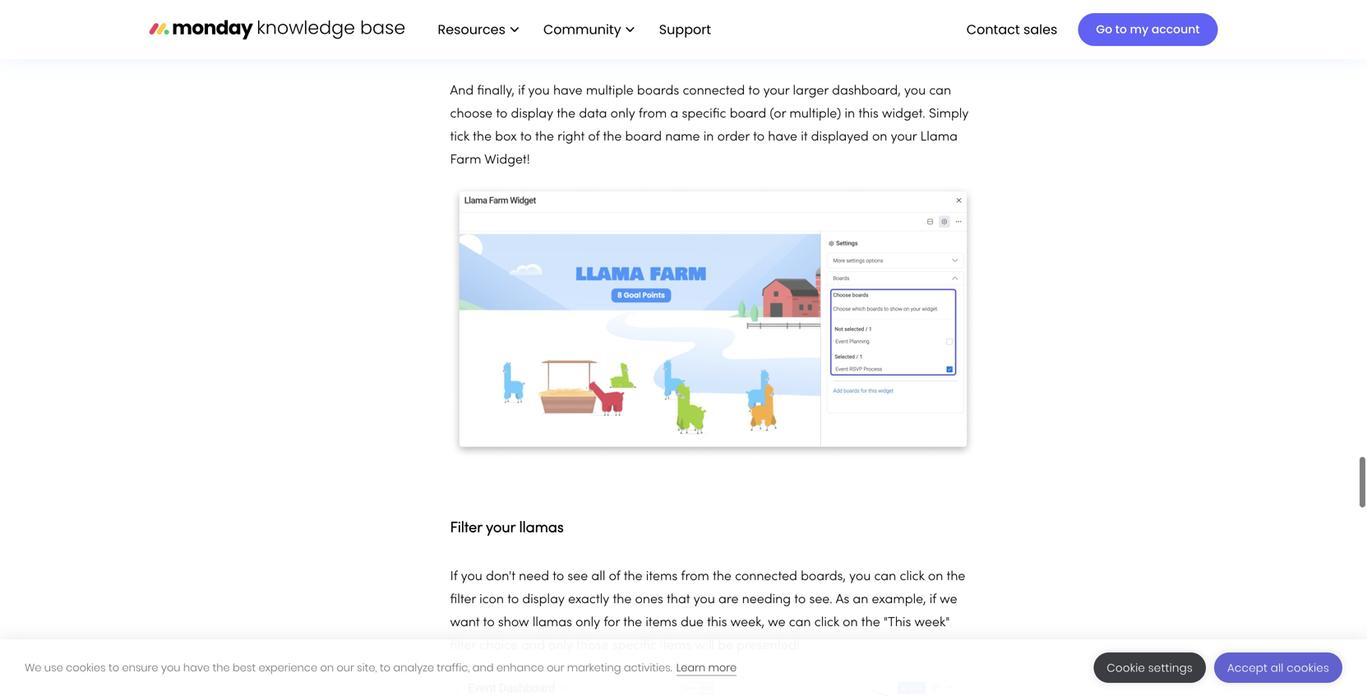 Task type: locate. For each thing, give the bounding box(es) containing it.
2 horizontal spatial can
[[929, 85, 951, 97]]

your down widget.
[[891, 131, 917, 143]]

to up the 'order'
[[749, 85, 760, 97]]

order
[[718, 131, 750, 143]]

only
[[611, 108, 635, 120], [576, 617, 600, 630], [549, 640, 573, 653]]

display down the need
[[522, 594, 565, 607]]

0 vertical spatial we
[[940, 594, 958, 607]]

1 vertical spatial of
[[609, 571, 620, 583]]

community link
[[535, 15, 643, 44]]

if
[[518, 85, 525, 97], [930, 594, 937, 607]]

cookies for all
[[1287, 661, 1330, 676]]

items up "ones"
[[646, 571, 678, 583]]

the down data
[[603, 131, 622, 143]]

board left name
[[625, 131, 662, 143]]

have up data
[[553, 85, 583, 97]]

and down the choice
[[473, 661, 494, 676]]

2 horizontal spatial only
[[611, 108, 635, 120]]

llamas up the need
[[519, 522, 564, 536]]

only left those
[[549, 640, 573, 653]]

1 vertical spatial can
[[875, 571, 897, 583]]

those
[[577, 640, 609, 653]]

2 vertical spatial have
[[183, 661, 210, 676]]

1 horizontal spatial board
[[730, 108, 767, 120]]

0 horizontal spatial only
[[549, 640, 573, 653]]

we up week"
[[940, 594, 958, 607]]

only down exactly
[[576, 617, 600, 630]]

in up displayed
[[845, 108, 855, 120]]

1 cookies from the left
[[66, 661, 106, 676]]

1 vertical spatial from
[[681, 571, 709, 583]]

1 vertical spatial llamas
[[533, 617, 572, 630]]

2 vertical spatial only
[[549, 640, 573, 653]]

the
[[557, 108, 576, 120], [473, 131, 492, 143], [535, 131, 554, 143], [603, 131, 622, 143], [624, 571, 643, 583], [713, 571, 732, 583], [947, 571, 966, 583], [613, 594, 632, 607], [624, 617, 642, 630], [862, 617, 880, 630], [213, 661, 230, 676]]

1 vertical spatial this
[[707, 617, 727, 630]]

specific
[[682, 108, 726, 120], [612, 640, 657, 653]]

1 horizontal spatial can
[[875, 571, 897, 583]]

1 vertical spatial items
[[646, 617, 677, 630]]

all right see
[[592, 571, 606, 583]]

2 vertical spatial items
[[660, 640, 692, 653]]

of inside and finally, if you have multiple boards connected to your larger dashboard, you can choose to display the data only from a specific board (or multiple) in this widget. simply tick the box to the right of the board name in order to have it displayed on your llama farm widget!
[[588, 131, 600, 143]]

click up example,
[[900, 571, 925, 583]]

1 horizontal spatial from
[[681, 571, 709, 583]]

1 vertical spatial connected
[[735, 571, 798, 583]]

0 horizontal spatial this
[[707, 617, 727, 630]]

have left best
[[183, 661, 210, 676]]

1 horizontal spatial if
[[930, 594, 937, 607]]

if you don't need to see all of the items from the connected boards, you can click on the filter icon to display exactly the ones that you are needing to see. as an example, if we want to show llamas only for the items due this week, we can click on the "this week" filter choice and only those specific items will be presented!
[[450, 571, 966, 653]]

0 vertical spatial only
[[611, 108, 635, 120]]

1 horizontal spatial our
[[547, 661, 564, 676]]

cookies inside button
[[1287, 661, 1330, 676]]

if up week"
[[930, 594, 937, 607]]

1 horizontal spatial specific
[[682, 108, 726, 120]]

of
[[588, 131, 600, 143], [609, 571, 620, 583]]

in
[[845, 108, 855, 120], [704, 131, 714, 143]]

0 horizontal spatial cookies
[[66, 661, 106, 676]]

if
[[450, 571, 458, 583]]

community
[[543, 20, 621, 38]]

a
[[671, 108, 679, 120]]

filter
[[450, 522, 482, 536]]

to left see
[[553, 571, 564, 583]]

only down multiple
[[611, 108, 635, 120]]

from
[[639, 108, 667, 120], [681, 571, 709, 583]]

board up the 'order'
[[730, 108, 767, 120]]

be
[[718, 640, 733, 653]]

click
[[900, 571, 925, 583], [815, 617, 840, 630]]

of up exactly
[[609, 571, 620, 583]]

0 vertical spatial this
[[859, 108, 879, 120]]

llamas right show
[[533, 617, 572, 630]]

llamas
[[519, 522, 564, 536], [533, 617, 572, 630]]

1 vertical spatial we
[[768, 617, 786, 630]]

boards
[[637, 85, 679, 97]]

of inside if you don't need to see all of the items from the connected boards, you can click on the filter icon to display exactly the ones that you are needing to see. as an example, if we want to show llamas only for the items due this week, we can click on the "this week" filter choice and only those specific items will be presented!
[[609, 571, 620, 583]]

right
[[558, 131, 585, 143]]

0 horizontal spatial your
[[486, 522, 515, 536]]

0 vertical spatial filter
[[450, 594, 476, 607]]

only inside and finally, if you have multiple boards connected to your larger dashboard, you can choose to display the data only from a specific board (or multiple) in this widget. simply tick the box to the right of the board name in order to have it displayed on your llama farm widget!
[[611, 108, 635, 120]]

specific inside and finally, if you have multiple boards connected to your larger dashboard, you can choose to display the data only from a specific board (or multiple) in this widget. simply tick the box to the right of the board name in order to have it displayed on your llama farm widget!
[[682, 108, 726, 120]]

on up week"
[[928, 571, 943, 583]]

specific right a
[[682, 108, 726, 120]]

if inside if you don't need to see all of the items from the connected boards, you can click on the filter icon to display exactly the ones that you are needing to see. as an example, if we want to show llamas only for the items due this week, we can click on the "this week" filter choice and only those specific items will be presented!
[[930, 594, 937, 607]]

board
[[730, 108, 767, 120], [625, 131, 662, 143]]

2 vertical spatial can
[[789, 617, 811, 630]]

2 vertical spatial your
[[486, 522, 515, 536]]

our
[[337, 661, 354, 676], [547, 661, 564, 676]]

all inside if you don't need to see all of the items from the connected boards, you can click on the filter icon to display exactly the ones that you are needing to see. as an example, if we want to show llamas only for the items due this week, we can click on the "this week" filter choice and only those specific items will be presented!
[[592, 571, 606, 583]]

filter up the want
[[450, 594, 476, 607]]

due
[[681, 617, 704, 630]]

0 horizontal spatial our
[[337, 661, 354, 676]]

1 horizontal spatial this
[[859, 108, 879, 120]]

0 horizontal spatial all
[[592, 571, 606, 583]]

see
[[568, 571, 588, 583]]

connected inside and finally, if you have multiple boards connected to your larger dashboard, you can choose to display the data only from a specific board (or multiple) in this widget. simply tick the box to the right of the board name in order to have it displayed on your llama farm widget!
[[683, 85, 745, 97]]

0 vertical spatial specific
[[682, 108, 726, 120]]

of right right at the top of the page
[[588, 131, 600, 143]]

cookie
[[1107, 661, 1145, 676]]

farm
[[450, 154, 481, 166]]

0 vertical spatial click
[[900, 571, 925, 583]]

in left the 'order'
[[704, 131, 714, 143]]

can down see.
[[789, 617, 811, 630]]

presented!
[[737, 640, 800, 653]]

1 vertical spatial click
[[815, 617, 840, 630]]

settings
[[1149, 661, 1193, 676]]

0 horizontal spatial if
[[518, 85, 525, 97]]

0 vertical spatial your
[[764, 85, 790, 97]]

1 vertical spatial in
[[704, 131, 714, 143]]

and
[[521, 640, 545, 653], [473, 661, 494, 676]]

dashboard,
[[832, 85, 901, 97]]

connected up needing
[[735, 571, 798, 583]]

the up are
[[713, 571, 732, 583]]

0 vertical spatial board
[[730, 108, 767, 120]]

are
[[719, 594, 739, 607]]

we up the presented!
[[768, 617, 786, 630]]

display up box
[[511, 108, 553, 120]]

0 vertical spatial in
[[845, 108, 855, 120]]

connected
[[683, 85, 745, 97], [735, 571, 798, 583]]

from left a
[[639, 108, 667, 120]]

2 filter from the top
[[450, 640, 476, 653]]

all
[[592, 571, 606, 583], [1271, 661, 1284, 676]]

our right the enhance
[[547, 661, 564, 676]]

use
[[44, 661, 63, 676]]

0 vertical spatial display
[[511, 108, 553, 120]]

1 vertical spatial if
[[930, 594, 937, 607]]

0 horizontal spatial from
[[639, 108, 667, 120]]

items down "ones"
[[646, 617, 677, 630]]

specific inside if you don't need to see all of the items from the connected boards, you can click on the filter icon to display exactly the ones that you are needing to see. as an example, if we want to show llamas only for the items due this week, we can click on the "this week" filter choice and only those specific items will be presented!
[[612, 640, 657, 653]]

1 horizontal spatial and
[[521, 640, 545, 653]]

0 vertical spatial llamas
[[519, 522, 564, 536]]

0 vertical spatial from
[[639, 108, 667, 120]]

and up the enhance
[[521, 640, 545, 653]]

your up (or
[[764, 85, 790, 97]]

1 vertical spatial all
[[1271, 661, 1284, 676]]

this up be
[[707, 617, 727, 630]]

want
[[450, 617, 480, 630]]

0 horizontal spatial in
[[704, 131, 714, 143]]

accept all cookies button
[[1214, 653, 1343, 683]]

can up 'simply'
[[929, 85, 951, 97]]

from up that
[[681, 571, 709, 583]]

0 horizontal spatial board
[[625, 131, 662, 143]]

our left site,
[[337, 661, 354, 676]]

display
[[511, 108, 553, 120], [522, 594, 565, 607]]

boards,
[[801, 571, 846, 583]]

1 vertical spatial only
[[576, 617, 600, 630]]

cookies right use
[[66, 661, 106, 676]]

you right if
[[461, 571, 483, 583]]

week,
[[731, 617, 765, 630]]

0 horizontal spatial have
[[183, 661, 210, 676]]

0 vertical spatial can
[[929, 85, 951, 97]]

1 vertical spatial specific
[[612, 640, 657, 653]]

if right 'finally,'
[[518, 85, 525, 97]]

specific up activities. on the left of the page
[[612, 640, 657, 653]]

0 vertical spatial all
[[592, 571, 606, 583]]

the up right at the top of the page
[[557, 108, 576, 120]]

have inside dialog
[[183, 661, 210, 676]]

on down widget.
[[872, 131, 888, 143]]

contact
[[967, 20, 1020, 38]]

this
[[859, 108, 879, 120], [707, 617, 727, 630]]

items up learn
[[660, 640, 692, 653]]

see.
[[810, 594, 833, 607]]

to right "go" on the top of the page
[[1116, 21, 1127, 37]]

0 vertical spatial if
[[518, 85, 525, 97]]

this inside if you don't need to see all of the items from the connected boards, you can click on the filter icon to display exactly the ones that you are needing to see. as an example, if we want to show llamas only for the items due this week, we can click on the "this week" filter choice and only those specific items will be presented!
[[707, 617, 727, 630]]

0 vertical spatial have
[[553, 85, 583, 97]]

list
[[421, 0, 724, 59]]

llama
[[921, 131, 958, 143]]

this down the dashboard, in the top right of the page
[[859, 108, 879, 120]]

0 horizontal spatial of
[[588, 131, 600, 143]]

1 horizontal spatial only
[[576, 617, 600, 630]]

accept all cookies
[[1228, 661, 1330, 676]]

1 horizontal spatial in
[[845, 108, 855, 120]]

it
[[801, 131, 808, 143]]

2 horizontal spatial your
[[891, 131, 917, 143]]

icon
[[480, 594, 504, 607]]

1 horizontal spatial all
[[1271, 661, 1284, 676]]

1 vertical spatial filter
[[450, 640, 476, 653]]

1 horizontal spatial cookies
[[1287, 661, 1330, 676]]

have
[[553, 85, 583, 97], [768, 131, 798, 143], [183, 661, 210, 676]]

to
[[1116, 21, 1127, 37], [749, 85, 760, 97], [496, 108, 508, 120], [520, 131, 532, 143], [753, 131, 765, 143], [553, 571, 564, 583], [508, 594, 519, 607], [795, 594, 806, 607], [483, 617, 495, 630], [109, 661, 119, 676], [380, 661, 391, 676]]

cookies for use
[[66, 661, 106, 676]]

can
[[929, 85, 951, 97], [875, 571, 897, 583], [789, 617, 811, 630]]

1 horizontal spatial your
[[764, 85, 790, 97]]

cookies
[[66, 661, 106, 676], [1287, 661, 1330, 676]]

2 horizontal spatial have
[[768, 131, 798, 143]]

can up example,
[[875, 571, 897, 583]]

filter
[[450, 594, 476, 607], [450, 640, 476, 653]]

group_1__18_.png image
[[450, 671, 976, 696]]

1 vertical spatial display
[[522, 594, 565, 607]]

1 our from the left
[[337, 661, 354, 676]]

all right accept
[[1271, 661, 1284, 676]]

connected inside if you don't need to see all of the items from the connected boards, you can click on the filter icon to display exactly the ones that you are needing to see. as an example, if we want to show llamas only for the items due this week, we can click on the "this week" filter choice and only those specific items will be presented!
[[735, 571, 798, 583]]

0 vertical spatial and
[[521, 640, 545, 653]]

go to my account
[[1096, 21, 1200, 37]]

your right filter
[[486, 522, 515, 536]]

cookies right accept
[[1287, 661, 1330, 676]]

resources
[[438, 20, 506, 38]]

filter down the want
[[450, 640, 476, 653]]

0 vertical spatial connected
[[683, 85, 745, 97]]

and finally, if you have multiple boards connected to your larger dashboard, you can choose to display the data only from a specific board (or multiple) in this widget. simply tick the box to the right of the board name in order to have it displayed on your llama farm widget!
[[450, 85, 969, 166]]

0 horizontal spatial and
[[473, 661, 494, 676]]

activities.
[[624, 661, 672, 676]]

you right 'finally,'
[[528, 85, 550, 97]]

click down see.
[[815, 617, 840, 630]]

and
[[450, 85, 474, 97]]

dialog
[[0, 640, 1367, 696]]

displayed
[[811, 131, 869, 143]]

1 horizontal spatial of
[[609, 571, 620, 583]]

0 horizontal spatial we
[[768, 617, 786, 630]]

to down icon
[[483, 617, 495, 630]]

have left it
[[768, 131, 798, 143]]

0 horizontal spatial can
[[789, 617, 811, 630]]

go to my account link
[[1078, 13, 1218, 46]]

the left best
[[213, 661, 230, 676]]

all inside button
[[1271, 661, 1284, 676]]

(or
[[770, 108, 786, 120]]

1 horizontal spatial have
[[553, 85, 583, 97]]

for
[[604, 617, 620, 630]]

boards
[[463, 49, 505, 61]]

0 vertical spatial of
[[588, 131, 600, 143]]

2 cookies from the left
[[1287, 661, 1330, 676]]

0 horizontal spatial specific
[[612, 640, 657, 653]]

1 horizontal spatial click
[[900, 571, 925, 583]]

your
[[764, 85, 790, 97], [891, 131, 917, 143], [486, 522, 515, 536]]

connected up the 'order'
[[683, 85, 745, 97]]



Task type: describe. For each thing, give the bounding box(es) containing it.
go
[[1096, 21, 1113, 37]]

the down an
[[862, 617, 880, 630]]

the up for
[[613, 594, 632, 607]]

multiple
[[586, 85, 634, 97]]

0 vertical spatial items
[[646, 571, 678, 583]]

1 filter from the top
[[450, 594, 476, 607]]

traffic,
[[437, 661, 470, 676]]

can inside and finally, if you have multiple boards connected to your larger dashboard, you can choose to display the data only from a specific board (or multiple) in this widget. simply tick the box to the right of the board name in order to have it displayed on your llama farm widget!
[[929, 85, 951, 97]]

the left right at the top of the page
[[535, 131, 554, 143]]

1 horizontal spatial we
[[940, 594, 958, 607]]

dialog containing cookie settings
[[0, 640, 1367, 696]]

to left ensure
[[109, 661, 119, 676]]

example,
[[872, 594, 926, 607]]

ones
[[635, 594, 663, 607]]

experience
[[259, 661, 318, 676]]

1 vertical spatial and
[[473, 661, 494, 676]]

on inside and finally, if you have multiple boards connected to your larger dashboard, you can choose to display the data only from a specific board (or multiple) in this widget. simply tick the box to the right of the board name in order to have it displayed on your llama farm widget!
[[872, 131, 888, 143]]

sales
[[1024, 20, 1058, 38]]

choice
[[480, 640, 518, 653]]

don't
[[486, 571, 516, 583]]

llamas inside if you don't need to see all of the items from the connected boards, you can click on the filter icon to display exactly the ones that you are needing to see. as an example, if we want to show llamas only for the items due this week, we can click on the "this week" filter choice and only those specific items will be presented!
[[533, 617, 572, 630]]

tick
[[450, 131, 469, 143]]

box
[[495, 131, 517, 143]]

an
[[853, 594, 869, 607]]

choose
[[450, 108, 493, 120]]

that
[[667, 594, 690, 607]]

to right the 'order'
[[753, 131, 765, 143]]

2 our from the left
[[547, 661, 564, 676]]

best
[[233, 661, 256, 676]]

widget!
[[485, 154, 530, 166]]

needing
[[742, 594, 791, 607]]

to right box
[[520, 131, 532, 143]]

the right for
[[624, 617, 642, 630]]

larger
[[793, 85, 829, 97]]

contact sales
[[967, 20, 1058, 38]]

cookie settings
[[1107, 661, 1193, 676]]

from inside if you don't need to see all of the items from the connected boards, you can click on the filter icon to display exactly the ones that you are needing to see. as an example, if we want to show llamas only for the items due this week, we can click on the "this week" filter choice and only those specific items will be presented!
[[681, 571, 709, 583]]

the up "ones"
[[624, 571, 643, 583]]

ensure
[[122, 661, 158, 676]]

and inside if you don't need to see all of the items from the connected boards, you can click on the filter icon to display exactly the ones that you are needing to see. as an example, if we want to show llamas only for the items due this week, we can click on the "this week" filter choice and only those specific items will be presented!
[[521, 640, 545, 653]]

1 vertical spatial have
[[768, 131, 798, 143]]

name
[[665, 131, 700, 143]]

0 horizontal spatial click
[[815, 617, 840, 630]]

display inside and finally, if you have multiple boards connected to your larger dashboard, you can choose to display the data only from a specific board (or multiple) in this widget. simply tick the box to the right of the board name in order to have it displayed on your llama farm widget!
[[511, 108, 553, 120]]

if inside and finally, if you have multiple boards connected to your larger dashboard, you can choose to display the data only from a specific board (or multiple) in this widget. simply tick the box to the right of the board name in order to have it displayed on your llama farm widget!
[[518, 85, 525, 97]]

contact sales link
[[959, 15, 1066, 44]]

we use cookies to ensure you have the best experience on our site, to analyze traffic, and enhance our marketing activities. learn more
[[25, 661, 737, 676]]

to up box
[[496, 108, 508, 120]]

learn more link
[[677, 661, 737, 676]]

multiple)
[[790, 108, 841, 120]]

marketing
[[567, 661, 621, 676]]

1 vertical spatial board
[[625, 131, 662, 143]]

more
[[708, 661, 737, 676]]

account
[[1152, 21, 1200, 37]]

"this
[[884, 617, 911, 630]]

to right icon
[[508, 594, 519, 607]]

resources link
[[430, 15, 527, 44]]

you left are
[[694, 594, 715, 607]]

on down as
[[843, 617, 858, 630]]

1 vertical spatial your
[[891, 131, 917, 143]]

to inside the go to my account 'link'
[[1116, 21, 1127, 37]]

will
[[695, 640, 714, 653]]

you up an
[[850, 571, 871, 583]]

main element
[[421, 0, 1218, 59]]

week"
[[915, 617, 950, 630]]

on right experience
[[320, 661, 334, 676]]

the right tick
[[473, 131, 492, 143]]

my
[[1130, 21, 1149, 37]]

enhance
[[497, 661, 544, 676]]

widget.
[[882, 108, 926, 120]]

finally,
[[477, 85, 515, 97]]

you up widget.
[[905, 85, 926, 97]]

need
[[519, 571, 549, 583]]

analyze
[[393, 661, 434, 676]]

simply
[[929, 108, 969, 120]]

site,
[[357, 661, 377, 676]]

data
[[579, 108, 607, 120]]

from inside and finally, if you have multiple boards connected to your larger dashboard, you can choose to display the data only from a specific board (or multiple) in this widget. simply tick the box to the right of the board name in order to have it displayed on your llama farm widget!
[[639, 108, 667, 120]]

monday.com logo image
[[149, 12, 405, 46]]

to right site,
[[380, 661, 391, 676]]

to left see.
[[795, 594, 806, 607]]

exactly
[[568, 594, 610, 607]]

the up week"
[[947, 571, 966, 583]]

learn
[[677, 661, 706, 676]]

group_1__17_.png image
[[450, 185, 976, 459]]

accept
[[1228, 661, 1268, 676]]

display inside if you don't need to see all of the items from the connected boards, you can click on the filter icon to display exactly the ones that you are needing to see. as an example, if we want to show llamas only for the items due this week, we can click on the "this week" filter choice and only those specific items will be presented!
[[522, 594, 565, 607]]

filter your llamas
[[450, 522, 564, 536]]

list containing resources
[[421, 0, 724, 59]]

cookie settings button
[[1094, 653, 1206, 683]]

as
[[836, 594, 850, 607]]

support
[[659, 20, 711, 38]]

we
[[25, 661, 42, 676]]

you right ensure
[[161, 661, 180, 676]]

this inside and finally, if you have multiple boards connected to your larger dashboard, you can choose to display the data only from a specific board (or multiple) in this widget. simply tick the box to the right of the board name in order to have it displayed on your llama farm widget!
[[859, 108, 879, 120]]

show
[[498, 617, 529, 630]]



Task type: vqa. For each thing, say whether or not it's contained in the screenshot.
'items'
yes



